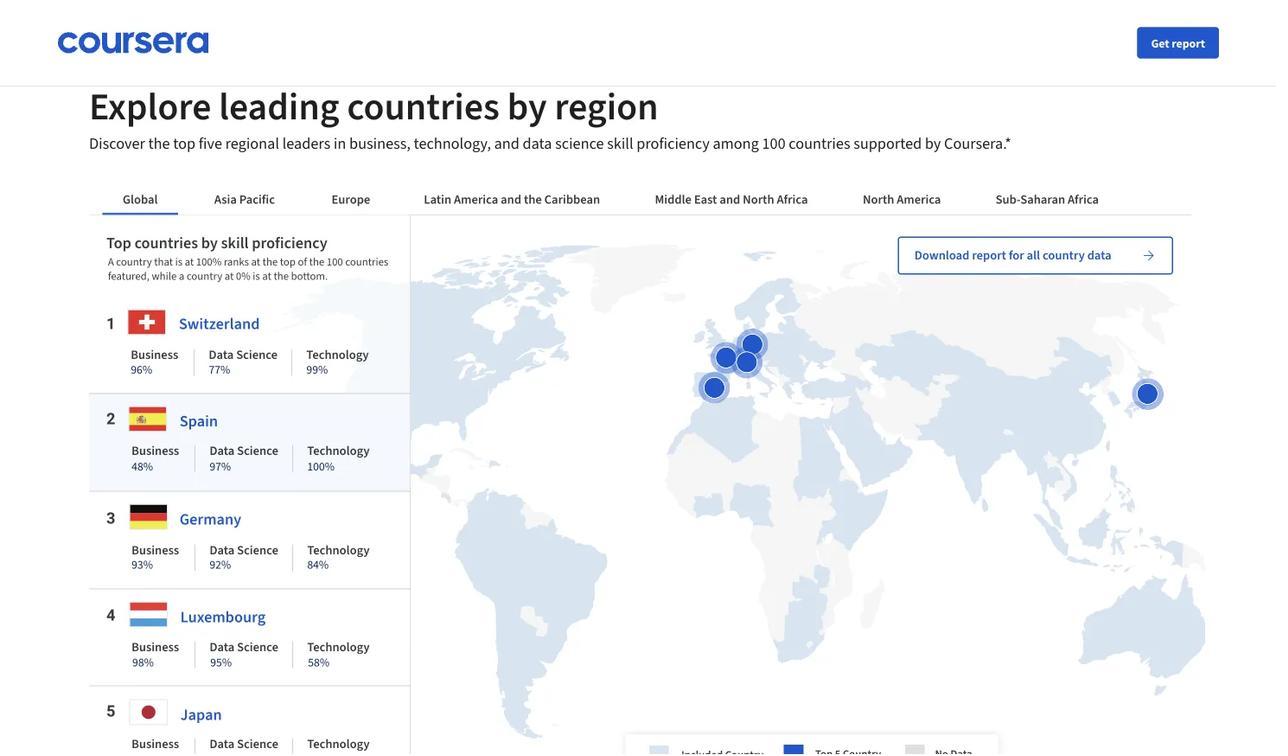 Task type: locate. For each thing, give the bounding box(es) containing it.
get report
[[1152, 35, 1206, 51]]

get
[[1152, 35, 1170, 51]]



Task type: vqa. For each thing, say whether or not it's contained in the screenshot.
Filter by
no



Task type: describe. For each thing, give the bounding box(es) containing it.
coursera logo image
[[57, 32, 209, 54]]

get report button
[[1138, 27, 1220, 58]]

report
[[1172, 35, 1206, 51]]



